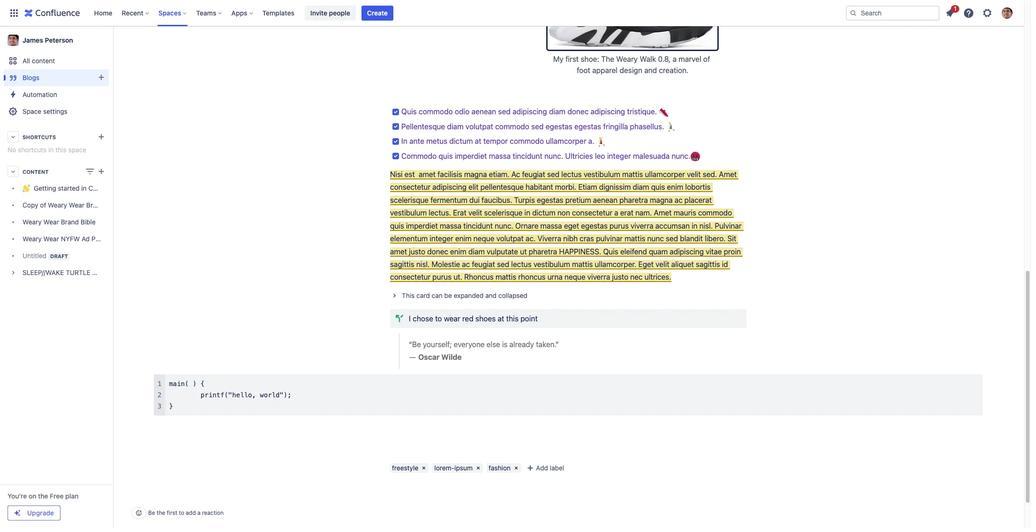 Task type: locate. For each thing, give the bounding box(es) containing it.
2 horizontal spatial quis
[[651, 183, 665, 191]]

a left erat
[[614, 209, 618, 217]]

0 horizontal spatial viverra
[[587, 273, 610, 281]]

elit
[[468, 183, 478, 191]]

0 horizontal spatial tincidunt
[[463, 222, 493, 230]]

1 horizontal spatial sagittis
[[696, 260, 720, 269]]

0 horizontal spatial bible
[[81, 218, 96, 226]]

0 horizontal spatial quis
[[390, 222, 404, 230]]

quis
[[439, 152, 453, 160], [651, 183, 665, 191], [390, 222, 404, 230]]

porttitor
[[445, 0, 472, 1]]

brand up nyfw
[[61, 218, 79, 226]]

lectus up morbi.
[[561, 170, 582, 179]]

accumsan down mauris
[[655, 222, 690, 230]]

1 horizontal spatial viverra
[[631, 222, 653, 230]]

0 horizontal spatial scelerisque
[[390, 196, 429, 204]]

:athletic_shoe: image
[[659, 108, 668, 117]]

tree
[[4, 180, 123, 281]]

purus down erat
[[609, 222, 629, 230]]

create a page image
[[96, 166, 107, 177]]

weary
[[616, 55, 638, 63], [48, 201, 67, 209], [23, 218, 42, 226], [23, 235, 42, 243]]

this is a shoe designed with artificial intelligence. it's a sporty, grey, running shoe with a white sole image
[[548, 0, 718, 50]]

ac.
[[526, 234, 536, 243]]

1 vertical spatial purus
[[432, 273, 452, 281]]

clear image
[[475, 464, 482, 472], [513, 464, 520, 472]]

0 horizontal spatial brand
[[61, 218, 79, 226]]

1 horizontal spatial volutpat
[[496, 234, 524, 243]]

amet right sed.
[[719, 170, 737, 179]]

first
[[565, 55, 579, 63], [167, 510, 177, 517]]

1 vertical spatial magna
[[650, 196, 673, 204]]

0 vertical spatial tincidunt
[[513, 152, 542, 160]]

mauris
[[674, 209, 696, 217]]

to left add on the left bottom of page
[[179, 510, 184, 517]]

1 clear image from the left
[[475, 464, 482, 472]]

weary up design
[[616, 55, 638, 63]]

0 vertical spatial brand
[[86, 201, 104, 209]]

0 horizontal spatial quis
[[401, 108, 417, 116]]

0 horizontal spatial lectus
[[511, 260, 532, 269]]

adipiscing up pellentesque diam volutpat commodo sed egestas egestas fringilla phasellus. at the top
[[513, 108, 547, 116]]

bible up ad
[[81, 218, 96, 226]]

neque up this card can be expanded and collapsed dropdown button
[[564, 273, 585, 281]]

viverra
[[631, 222, 653, 230], [587, 273, 610, 281]]

james
[[23, 36, 43, 44]]

appswitcher icon image
[[8, 7, 20, 19]]

the right on
[[38, 492, 48, 500]]

everyone
[[454, 340, 485, 349]]

justo down ullamcorper.
[[612, 273, 628, 281]]

nisl. up libero.
[[699, 222, 713, 230]]

volutpat inside nisi est  amet facilisis magna etiam. ac feugiat sed lectus vestibulum mattis ullamcorper velit sed. amet consectetur adipiscing elit pellentesque habitant morbi. etiam dignissim diam quis enim lobortis scelerisque fermentum dui faucibus. turpis egestas pretium aenean pharetra magna ac placerat vestibulum lectus. erat velit scelerisque in dictum non consectetur a erat nam. amet mauris commodo quis imperdiet massa tincidunt nunc. ornare massa eget egestas purus viverra accumsan in nisl. pulvinar elementum integer enim neque volutpat ac. viverra nibh cras pulvinar mattis nunc sed blandit libero. sit amet justo donec enim diam vulputate ut pharetra happiness. quis eleifend quam adipiscing vitae proin sagittis nisl. molestie ac feugiat sed lectus vestibulum mattis ullamcorper. eget velit aliquet sagittis id consectetur purus ut. rhoncus mattis rhoncus urna neque viverra justo nec ultrices.
[[496, 234, 524, 243]]

neque
[[473, 234, 494, 243], [564, 273, 585, 281]]

integer right leo
[[607, 152, 631, 160]]

to
[[435, 315, 442, 323], [179, 510, 184, 517]]

peterson
[[45, 36, 73, 44]]

0 horizontal spatial accumsan
[[424, 5, 458, 14]]

0 vertical spatial a
[[673, 55, 677, 63]]

1 vertical spatial ullamcorper
[[645, 170, 685, 179]]

this
[[55, 146, 66, 154], [506, 315, 519, 323]]

ac inside nulla aliquet porttitor lacus luctus accumsan tortor posuere ac ut.
[[431, 18, 439, 26]]

nibh
[[563, 234, 578, 243]]

enim left lobortis
[[667, 183, 683, 191]]

accumsan inside nisi est  amet facilisis magna etiam. ac feugiat sed lectus vestibulum mattis ullamcorper velit sed. amet consectetur adipiscing elit pellentesque habitant morbi. etiam dignissim diam quis enim lobortis scelerisque fermentum dui faucibus. turpis egestas pretium aenean pharetra magna ac placerat vestibulum lectus. erat velit scelerisque in dictum non consectetur a erat nam. amet mauris commodo quis imperdiet massa tincidunt nunc. ornare massa eget egestas purus viverra accumsan in nisl. pulvinar elementum integer enim neque volutpat ac. viverra nibh cras pulvinar mattis nunc sed blandit libero. sit amet justo donec enim diam vulputate ut pharetra happiness. quis eleifend quam adipiscing vitae proin sagittis nisl. molestie ac feugiat sed lectus vestibulum mattis ullamcorper. eget velit aliquet sagittis id consectetur purus ut. rhoncus mattis rhoncus urna neque viverra justo nec ultrices.
[[655, 222, 690, 230]]

:athletic_shoe: image
[[659, 108, 668, 117]]

this left point
[[506, 315, 519, 323]]

leo
[[595, 152, 605, 160]]

blandit
[[680, 234, 703, 243]]

this down the shortcuts dropdown button
[[55, 146, 66, 154]]

nunc. left "ultricies"
[[544, 152, 563, 160]]

at
[[475, 137, 481, 145], [498, 315, 504, 323]]

imperdiet
[[455, 152, 487, 160], [406, 222, 438, 230]]

0 horizontal spatial ut.
[[441, 18, 449, 26]]

content
[[32, 57, 55, 65]]

tempor
[[483, 137, 508, 145]]

0 vertical spatial purus
[[609, 222, 629, 230]]

morbi.
[[555, 183, 576, 191]]

of right copy
[[40, 201, 46, 209]]

erat
[[453, 209, 466, 217]]

nunc. right malesuada
[[672, 152, 690, 160]]

and inside dropdown button
[[485, 292, 497, 300]]

0 vertical spatial first
[[565, 55, 579, 63]]

weary up weary wear brand bible link
[[48, 201, 67, 209]]

sed up morbi.
[[547, 170, 559, 179]]

sagittis down elementum
[[390, 260, 414, 269]]

1 vertical spatial imperdiet
[[406, 222, 438, 230]]

feugiat up rhoncus
[[472, 260, 495, 269]]

egestas down habitant
[[537, 196, 563, 204]]

in down the shortcuts dropdown button
[[48, 146, 54, 154]]

nisl. left molestie
[[416, 260, 430, 269]]

quis down pulvinar
[[603, 247, 618, 256]]

the inside space "element"
[[38, 492, 48, 500]]

tincidunt down the erat
[[463, 222, 493, 230]]

banner
[[0, 0, 1024, 26]]

aenean right odio
[[471, 108, 496, 116]]

0 horizontal spatial of
[[40, 201, 46, 209]]

of inside my first shoe: the weary walk 0.8, a marvel of foot apparel design and creation.
[[703, 55, 710, 63]]

0 horizontal spatial aenean
[[471, 108, 496, 116]]

0 vertical spatial imperdiet
[[455, 152, 487, 160]]

enim
[[667, 183, 683, 191], [455, 234, 472, 243], [450, 247, 466, 256]]

confluence image
[[24, 7, 80, 19], [24, 7, 80, 19]]

egestas up the commodo quis imperdiet massa tincidunt nunc. ultricies leo integer malesuada nunc.
[[546, 122, 572, 131]]

ut. down molestie
[[454, 273, 462, 281]]

and inside my first shoe: the weary walk 0.8, a marvel of foot apparel design and creation.
[[644, 66, 657, 74]]

egestas up cras
[[581, 222, 608, 230]]

nunc.
[[544, 152, 563, 160], [672, 152, 690, 160], [495, 222, 513, 230]]

a right 0.8,
[[673, 55, 677, 63]]

expand content image
[[389, 290, 400, 301]]

creation.
[[659, 66, 689, 74]]

shortcuts button
[[4, 128, 109, 145]]

ullamcorper up "ultricies"
[[546, 137, 586, 145]]

quis up nam.
[[651, 183, 665, 191]]

"be yourself; everyone else is already taken." ― oscar wilde
[[409, 340, 559, 362]]

imperdiet up facilisis
[[455, 152, 487, 160]]

1 vertical spatial and
[[485, 292, 497, 300]]

feugiat up habitant
[[522, 170, 545, 179]]

dictum right metus
[[449, 137, 473, 145]]

Add label text field
[[524, 464, 596, 473]]

1 vertical spatial aenean
[[593, 196, 618, 204]]

velit down dui
[[468, 209, 482, 217]]

0 horizontal spatial ac
[[431, 18, 439, 26]]

1 horizontal spatial lectus
[[561, 170, 582, 179]]

marvel
[[679, 55, 701, 63]]

1 horizontal spatial quis
[[439, 152, 453, 160]]

scelerisque down faucibus.
[[484, 209, 523, 217]]

bible down confluence
[[106, 201, 121, 209]]

james peterson
[[23, 36, 73, 44]]

:woman_running: image
[[596, 137, 606, 147]]

ac right the posuere
[[431, 18, 439, 26]]

rhoncus
[[518, 273, 546, 281]]

add shortcut image
[[96, 131, 107, 143]]

brand
[[86, 201, 104, 209], [61, 218, 79, 226]]

1 horizontal spatial vestibulum
[[533, 260, 570, 269]]

1 horizontal spatial at
[[498, 315, 504, 323]]

0 horizontal spatial sagittis
[[390, 260, 414, 269]]

quis up pellentesque
[[401, 108, 417, 116]]

design
[[620, 66, 642, 74]]

commodo quis imperdiet massa tincidunt nunc. ultricies leo integer malesuada nunc.
[[401, 152, 690, 160]]

pharetra up erat
[[619, 196, 648, 204]]

adipiscing
[[513, 108, 547, 116], [591, 108, 625, 116], [432, 183, 467, 191], [670, 247, 704, 256]]

no
[[8, 146, 16, 154]]

and down rhoncus
[[485, 292, 497, 300]]

1 horizontal spatial quis
[[603, 247, 618, 256]]

0 vertical spatial of
[[703, 55, 710, 63]]

recent button
[[119, 5, 153, 20]]

mattis up eleifend
[[625, 234, 645, 243]]

clear image right fashion
[[513, 464, 520, 472]]

ullamcorper
[[546, 137, 586, 145], [645, 170, 685, 179]]

non
[[557, 209, 570, 217]]

0 horizontal spatial to
[[179, 510, 184, 517]]

0 horizontal spatial vestibulum
[[390, 209, 427, 217]]

clear image right ipsum
[[475, 464, 482, 472]]

etiam.
[[489, 170, 510, 179]]

mattis up dignissim
[[622, 170, 643, 179]]

donec
[[567, 108, 589, 116], [427, 247, 448, 256]]

premium image
[[14, 510, 21, 517]]

1 vertical spatial accumsan
[[655, 222, 690, 230]]

"be
[[409, 340, 421, 349]]

0 horizontal spatial a
[[197, 510, 200, 517]]

templates
[[262, 9, 294, 17]]

taken."
[[536, 340, 559, 349]]

elementum
[[390, 234, 428, 243]]

aliquet down blandit on the top of page
[[671, 260, 694, 269]]

0 horizontal spatial purus
[[432, 273, 452, 281]]

magna up elit on the left top of page
[[464, 170, 487, 179]]

volutpat up the tempor
[[466, 122, 493, 131]]

1 vertical spatial this
[[506, 315, 519, 323]]

magna
[[464, 170, 487, 179], [650, 196, 673, 204]]

lectus
[[561, 170, 582, 179], [511, 260, 532, 269]]

0 vertical spatial amet
[[419, 170, 436, 179]]

tincidunt up the ac
[[513, 152, 542, 160]]

0 horizontal spatial clear image
[[475, 464, 482, 472]]

ac
[[431, 18, 439, 26], [675, 196, 683, 204], [462, 260, 470, 269]]

first left add on the left bottom of page
[[167, 510, 177, 517]]

i
[[409, 315, 411, 323]]

1 vertical spatial enim
[[455, 234, 472, 243]]

1 vertical spatial donec
[[427, 247, 448, 256]]

metus
[[426, 137, 447, 145]]

nunc. inside nisi est  amet facilisis magna etiam. ac feugiat sed lectus vestibulum mattis ullamcorper velit sed. amet consectetur adipiscing elit pellentesque habitant morbi. etiam dignissim diam quis enim lobortis scelerisque fermentum dui faucibus. turpis egestas pretium aenean pharetra magna ac placerat vestibulum lectus. erat velit scelerisque in dictum non consectetur a erat nam. amet mauris commodo quis imperdiet massa tincidunt nunc. ornare massa eget egestas purus viverra accumsan in nisl. pulvinar elementum integer enim neque volutpat ac. viverra nibh cras pulvinar mattis nunc sed blandit libero. sit amet justo donec enim diam vulputate ut pharetra happiness. quis eleifend quam adipiscing vitae proin sagittis nisl. molestie ac feugiat sed lectus vestibulum mattis ullamcorper. eget velit aliquet sagittis id consectetur purus ut. rhoncus mattis rhoncus urna neque viverra justo nec ultrices.
[[495, 222, 513, 230]]

aenean inside nisi est  amet facilisis magna etiam. ac feugiat sed lectus vestibulum mattis ullamcorper velit sed. amet consectetur adipiscing elit pellentesque habitant morbi. etiam dignissim diam quis enim lobortis scelerisque fermentum dui faucibus. turpis egestas pretium aenean pharetra magna ac placerat vestibulum lectus. erat velit scelerisque in dictum non consectetur a erat nam. amet mauris commodo quis imperdiet massa tincidunt nunc. ornare massa eget egestas purus viverra accumsan in nisl. pulvinar elementum integer enim neque volutpat ac. viverra nibh cras pulvinar mattis nunc sed blandit libero. sit amet justo donec enim diam vulputate ut pharetra happiness. quis eleifend quam adipiscing vitae proin sagittis nisl. molestie ac feugiat sed lectus vestibulum mattis ullamcorper. eget velit aliquet sagittis id consectetur purus ut. rhoncus mattis rhoncus urna neque viverra justo nec ultrices.
[[593, 196, 618, 204]]

space
[[23, 107, 41, 115]]

:face_with_symbols_over_mouth: image
[[690, 152, 700, 161], [690, 152, 700, 161]]

1 horizontal spatial amet
[[419, 170, 436, 179]]

1 horizontal spatial first
[[565, 55, 579, 63]]

2 clear image from the left
[[513, 464, 520, 472]]

donec up molestie
[[427, 247, 448, 256]]

0 vertical spatial dictum
[[449, 137, 473, 145]]

change view image
[[84, 166, 96, 177]]

dictum
[[449, 137, 473, 145], [532, 209, 555, 217]]

0 horizontal spatial dictum
[[449, 137, 473, 145]]

brand down confluence
[[86, 201, 104, 209]]

a right add on the left bottom of page
[[197, 510, 200, 517]]

1 horizontal spatial donec
[[567, 108, 589, 116]]

magna up nam.
[[650, 196, 673, 204]]

nyfw
[[61, 235, 80, 243]]

)
[[193, 380, 197, 388]]

quis down metus
[[439, 152, 453, 160]]

0 horizontal spatial justo
[[409, 247, 425, 256]]

nunc. left ornare in the top of the page
[[495, 222, 513, 230]]

0 horizontal spatial volutpat
[[466, 122, 493, 131]]

0 horizontal spatial imperdiet
[[406, 222, 438, 230]]

est
[[404, 170, 415, 179]]

2 vertical spatial velit
[[656, 260, 669, 269]]

consectetur down pretium
[[572, 209, 612, 217]]

}
[[169, 403, 173, 410]]

habitant
[[526, 183, 553, 191]]

1 vertical spatial of
[[40, 201, 46, 209]]

1 horizontal spatial aenean
[[593, 196, 618, 204]]

blogs link
[[4, 69, 109, 86]]

aliquet right nulla
[[420, 0, 443, 1]]

1 vertical spatial neque
[[564, 273, 585, 281]]

cras
[[580, 234, 594, 243]]

imperdiet up elementum
[[406, 222, 438, 230]]

sed up in ante metus dictum at tempor commodo ullamcorper a.
[[498, 108, 511, 116]]

vestibulum up elementum
[[390, 209, 427, 217]]

1 vertical spatial a
[[614, 209, 618, 217]]

pulvinar
[[596, 234, 623, 243]]

a
[[673, 55, 677, 63], [614, 209, 618, 217], [197, 510, 200, 517]]

1 horizontal spatial nisl.
[[699, 222, 713, 230]]

1 vertical spatial aliquet
[[671, 260, 694, 269]]

i chose to wear red shoes at this point
[[409, 315, 538, 323]]

2 horizontal spatial vestibulum
[[584, 170, 620, 179]]

0 vertical spatial ullamcorper
[[546, 137, 586, 145]]

amet down elementum
[[390, 247, 407, 256]]

amet right est
[[419, 170, 436, 179]]

card
[[416, 292, 430, 300]]

aenean down dignissim
[[593, 196, 618, 204]]

0 vertical spatial nisl.
[[699, 222, 713, 230]]

purus down molestie
[[432, 273, 452, 281]]

1 horizontal spatial imperdiet
[[455, 152, 487, 160]]

scelerisque down est
[[390, 196, 429, 204]]

ac up mauris
[[675, 196, 683, 204]]

commodo up pulvinar
[[698, 209, 732, 217]]

massa up viverra
[[540, 222, 562, 230]]

a.
[[588, 137, 594, 145]]

of inside copy of weary wear brand bible link
[[40, 201, 46, 209]]

pulvinar
[[715, 222, 742, 230]]

wear up the weary wear nyfw ad push link
[[43, 218, 59, 226]]

1 vertical spatial pharetra
[[529, 247, 557, 256]]

tree containing getting started in confluence
[[4, 180, 123, 281]]

1 horizontal spatial clear image
[[513, 464, 520, 472]]

first inside my first shoe: the weary walk 0.8, a marvel of foot apparel design and creation.
[[565, 55, 579, 63]]

1 vertical spatial viverra
[[587, 273, 610, 281]]

1 horizontal spatial accumsan
[[655, 222, 690, 230]]

commodo inside nisi est  amet facilisis magna etiam. ac feugiat sed lectus vestibulum mattis ullamcorper velit sed. amet consectetur adipiscing elit pellentesque habitant morbi. etiam dignissim diam quis enim lobortis scelerisque fermentum dui faucibus. turpis egestas pretium aenean pharetra magna ac placerat vestibulum lectus. erat velit scelerisque in dictum non consectetur a erat nam. amet mauris commodo quis imperdiet massa tincidunt nunc. ornare massa eget egestas purus viverra accumsan in nisl. pulvinar elementum integer enim neque volutpat ac. viverra nibh cras pulvinar mattis nunc sed blandit libero. sit amet justo donec enim diam vulputate ut pharetra happiness. quis eleifend quam adipiscing vitae proin sagittis nisl. molestie ac feugiat sed lectus vestibulum mattis ullamcorper. eget velit aliquet sagittis id consectetur purus ut. rhoncus mattis rhoncus urna neque viverra justo nec ultrices.
[[698, 209, 732, 217]]

vitae
[[706, 247, 722, 256]]

0 horizontal spatial and
[[485, 292, 497, 300]]

velit down the quam
[[656, 260, 669, 269]]

proin
[[724, 247, 741, 256]]

donec up a.
[[567, 108, 589, 116]]

wear down getting started in confluence
[[69, 201, 84, 209]]

1 vertical spatial tincidunt
[[463, 222, 493, 230]]

2 horizontal spatial a
[[673, 55, 677, 63]]

world");
[[260, 391, 292, 399]]

and down walk
[[644, 66, 657, 74]]

pharetra
[[619, 196, 648, 204], [529, 247, 557, 256]]

aenean
[[471, 108, 496, 116], [593, 196, 618, 204]]

the
[[38, 492, 48, 500], [157, 510, 165, 517]]

vestibulum up urna
[[533, 260, 570, 269]]

at left the tempor
[[475, 137, 481, 145]]

0 horizontal spatial the
[[38, 492, 48, 500]]

copy
[[23, 201, 38, 209]]

this inside space "element"
[[55, 146, 66, 154]]

amet right nam.
[[654, 209, 672, 217]]

a inside my first shoe: the weary walk 0.8, a marvel of foot apparel design and creation.
[[673, 55, 677, 63]]

1 vertical spatial ac
[[675, 196, 683, 204]]

teams button
[[193, 5, 226, 20]]

viverra down ullamcorper.
[[587, 273, 610, 281]]

in right started
[[81, 184, 87, 192]]

banner containing home
[[0, 0, 1024, 26]]

0 horizontal spatial nisl.
[[416, 260, 430, 269]]

wear for brand
[[43, 218, 59, 226]]

vestibulum up dignissim
[[584, 170, 620, 179]]

malesuada
[[633, 152, 670, 160]]

:woman_running: image
[[596, 137, 606, 147]]

2 horizontal spatial massa
[[540, 222, 562, 230]]

dictum left non at right
[[532, 209, 555, 217]]

1 vertical spatial volutpat
[[496, 234, 524, 243]]

spaces
[[158, 9, 181, 17]]

ac up rhoncus
[[462, 260, 470, 269]]

:man_running: image
[[666, 123, 676, 132]]

quis up elementum
[[390, 222, 404, 230]]

ullamcorper down malesuada
[[645, 170, 685, 179]]



Task type: vqa. For each thing, say whether or not it's contained in the screenshot.
'Home' 'link'
yes



Task type: describe. For each thing, give the bounding box(es) containing it.
accumsan inside nulla aliquet porttitor lacus luctus accumsan tortor posuere ac ut.
[[424, 5, 458, 14]]

quis inside nisi est  amet facilisis magna etiam. ac feugiat sed lectus vestibulum mattis ullamcorper velit sed. amet consectetur adipiscing elit pellentesque habitant morbi. etiam dignissim diam quis enim lobortis scelerisque fermentum dui faucibus. turpis egestas pretium aenean pharetra magna ac placerat vestibulum lectus. erat velit scelerisque in dictum non consectetur a erat nam. amet mauris commodo quis imperdiet massa tincidunt nunc. ornare massa eget egestas purus viverra accumsan in nisl. pulvinar elementum integer enim neque volutpat ac. viverra nibh cras pulvinar mattis nunc sed blandit libero. sit amet justo donec enim diam vulputate ut pharetra happiness. quis eleifend quam adipiscing vitae proin sagittis nisl. molestie ac feugiat sed lectus vestibulum mattis ullamcorper. eget velit aliquet sagittis id consectetur purus ut. rhoncus mattis rhoncus urna neque viverra justo nec ultrices.
[[603, 247, 618, 256]]

in up ornare in the top of the page
[[524, 209, 530, 217]]

2 vertical spatial vestibulum
[[533, 260, 570, 269]]

egestas up a.
[[574, 122, 601, 131]]

ut
[[520, 247, 527, 256]]

eget
[[564, 222, 579, 230]]

in ante metus dictum at tempor commodo ullamcorper a.
[[401, 137, 596, 145]]

my
[[553, 55, 564, 63]]

0.8,
[[658, 55, 671, 63]]

adipiscing up fringilla
[[591, 108, 625, 116]]

clear image for lorem-ipsum
[[475, 464, 482, 472]]

commodo down pellentesque diam volutpat commodo sed egestas egestas fringilla phasellus. at the top
[[510, 137, 544, 145]]

be
[[444, 292, 452, 300]]

notification icon image
[[944, 7, 956, 19]]

1 horizontal spatial magna
[[650, 196, 673, 204]]

2 vertical spatial quis
[[390, 222, 404, 230]]

1 horizontal spatial velit
[[656, 260, 669, 269]]

clear image for fashion
[[513, 464, 520, 472]]

lectus.
[[429, 209, 451, 217]]

0 horizontal spatial pharetra
[[529, 247, 557, 256]]

invite
[[310, 9, 327, 17]]

invite people
[[310, 9, 350, 17]]

1 horizontal spatial brand
[[86, 201, 104, 209]]

1 vertical spatial justo
[[612, 273, 628, 281]]

no shortcuts in this space
[[8, 146, 86, 154]]

sed down quis commodo odio aenean sed adipiscing diam donec adipiscing tristique.
[[531, 122, 544, 131]]

foot
[[577, 66, 590, 74]]

weary down copy
[[23, 218, 42, 226]]

adipiscing down facilisis
[[432, 183, 467, 191]]

point
[[520, 315, 538, 323]]

freestyle
[[392, 464, 418, 472]]

nisi est  amet facilisis magna etiam. ac feugiat sed lectus vestibulum mattis ullamcorper velit sed. amet consectetur adipiscing elit pellentesque habitant morbi. etiam dignissim diam quis enim lobortis scelerisque fermentum dui faucibus. turpis egestas pretium aenean pharetra magna ac placerat vestibulum lectus. erat velit scelerisque in dictum non consectetur a erat nam. amet mauris commodo quis imperdiet massa tincidunt nunc. ornare massa eget egestas purus viverra accumsan in nisl. pulvinar elementum integer enim neque volutpat ac. viverra nibh cras pulvinar mattis nunc sed blandit libero. sit amet justo donec enim diam vulputate ut pharetra happiness. quis eleifend quam adipiscing vitae proin sagittis nisl. molestie ac feugiat sed lectus vestibulum mattis ullamcorper. eget velit aliquet sagittis id consectetur purus ut. rhoncus mattis rhoncus urna neque viverra justo nec ultrices.
[[390, 170, 744, 281]]

0 vertical spatial at
[[475, 137, 481, 145]]

shoe:
[[581, 55, 599, 63]]

1 horizontal spatial purus
[[609, 222, 629, 230]]

faucibus.
[[482, 196, 512, 204]]

teams
[[196, 9, 216, 17]]

viverra
[[538, 234, 561, 243]]

donec inside nisi est  amet facilisis magna etiam. ac feugiat sed lectus vestibulum mattis ullamcorper velit sed. amet consectetur adipiscing elit pellentesque habitant morbi. etiam dignissim diam quis enim lobortis scelerisque fermentum dui faucibus. turpis egestas pretium aenean pharetra magna ac placerat vestibulum lectus. erat velit scelerisque in dictum non consectetur a erat nam. amet mauris commodo quis imperdiet massa tincidunt nunc. ornare massa eget egestas purus viverra accumsan in nisl. pulvinar elementum integer enim neque volutpat ac. viverra nibh cras pulvinar mattis nunc sed blandit libero. sit amet justo donec enim diam vulputate ut pharetra happiness. quis eleifend quam adipiscing vitae proin sagittis nisl. molestie ac feugiat sed lectus vestibulum mattis ullamcorper. eget velit aliquet sagittis id consectetur purus ut. rhoncus mattis rhoncus urna neque viverra justo nec ultrices.
[[427, 247, 448, 256]]

space element
[[0, 26, 123, 528]]

add
[[536, 464, 548, 472]]

0 horizontal spatial massa
[[440, 222, 461, 230]]

james peterson link
[[4, 31, 109, 50]]

2 horizontal spatial nunc.
[[672, 152, 690, 160]]

wilde
[[441, 353, 462, 362]]

1 horizontal spatial massa
[[489, 152, 511, 160]]

apps
[[231, 9, 247, 17]]

0 vertical spatial bible
[[106, 201, 121, 209]]

sit
[[727, 234, 736, 243]]

adipiscing down blandit on the top of page
[[670, 247, 704, 256]]

1 vertical spatial velit
[[468, 209, 482, 217]]

tortor
[[460, 5, 479, 14]]

1 vertical spatial the
[[157, 510, 165, 517]]

can
[[432, 292, 443, 300]]

ullamcorper.
[[595, 260, 636, 269]]

automation link
[[4, 86, 109, 103]]

mattis up collapsed
[[496, 273, 516, 281]]

lorem-
[[434, 464, 454, 472]]

1 vertical spatial quis
[[651, 183, 665, 191]]

dictum inside nisi est  amet facilisis magna etiam. ac feugiat sed lectus vestibulum mattis ullamcorper velit sed. amet consectetur adipiscing elit pellentesque habitant morbi. etiam dignissim diam quis enim lobortis scelerisque fermentum dui faucibus. turpis egestas pretium aenean pharetra magna ac placerat vestibulum lectus. erat velit scelerisque in dictum non consectetur a erat nam. amet mauris commodo quis imperdiet massa tincidunt nunc. ornare massa eget egestas purus viverra accumsan in nisl. pulvinar elementum integer enim neque volutpat ac. viverra nibh cras pulvinar mattis nunc sed blandit libero. sit amet justo donec enim diam vulputate ut pharetra happiness. quis eleifend quam adipiscing vitae proin sagittis nisl. molestie ac feugiat sed lectus vestibulum mattis ullamcorper. eget velit aliquet sagittis id consectetur purus ut. rhoncus mattis rhoncus urna neque viverra justo nec ultrices.
[[532, 209, 555, 217]]

lacus
[[474, 0, 492, 1]]

shoes
[[475, 315, 496, 323]]

0 horizontal spatial amet
[[654, 209, 672, 217]]

―
[[409, 353, 416, 362]]

0 vertical spatial aenean
[[471, 108, 496, 116]]

your profile and preferences image
[[1002, 7, 1013, 19]]

started
[[58, 184, 80, 192]]

home link
[[91, 5, 115, 20]]

space settings
[[23, 107, 67, 115]]

0 vertical spatial justo
[[409, 247, 425, 256]]

expanded
[[454, 292, 484, 300]]

weary up the untitled
[[23, 235, 42, 243]]

2 vertical spatial a
[[197, 510, 200, 517]]

this
[[402, 292, 415, 300]]

chose
[[413, 315, 433, 323]]

untitled draft
[[23, 252, 68, 260]]

2 vertical spatial enim
[[450, 247, 466, 256]]

create a blog image
[[96, 72, 107, 83]]

0 vertical spatial volutpat
[[466, 122, 493, 131]]

libero.
[[705, 234, 726, 243]]

2 vertical spatial ac
[[462, 260, 470, 269]]

the
[[601, 55, 614, 63]]

ut. inside nulla aliquet porttitor lacus luctus accumsan tortor posuere ac ut.
[[441, 18, 449, 26]]

dignissim
[[599, 183, 631, 191]]

2 sagittis from the left
[[696, 260, 720, 269]]

nam.
[[635, 209, 652, 217]]

1 vertical spatial first
[[167, 510, 177, 517]]

diam up rhoncus
[[468, 247, 485, 256]]

ante
[[409, 137, 424, 145]]

0 vertical spatial enim
[[667, 183, 683, 191]]

mattis down happiness.
[[572, 260, 593, 269]]

ullamcorper inside nisi est  amet facilisis magna etiam. ac feugiat sed lectus vestibulum mattis ullamcorper velit sed. amet consectetur adipiscing elit pellentesque habitant morbi. etiam dignissim diam quis enim lobortis scelerisque fermentum dui faucibus. turpis egestas pretium aenean pharetra magna ac placerat vestibulum lectus. erat velit scelerisque in dictum non consectetur a erat nam. amet mauris commodo quis imperdiet massa tincidunt nunc. ornare massa eget egestas purus viverra accumsan in nisl. pulvinar elementum integer enim neque volutpat ac. viverra nibh cras pulvinar mattis nunc sed blandit libero. sit amet justo donec enim diam vulputate ut pharetra happiness. quis eleifend quam adipiscing vitae proin sagittis nisl. molestie ac feugiat sed lectus vestibulum mattis ullamcorper. eget velit aliquet sagittis id consectetur purus ut. rhoncus mattis rhoncus urna neque viverra justo nec ultrices.
[[645, 170, 685, 179]]

0 vertical spatial viverra
[[631, 222, 653, 230]]

sed right nunc on the top
[[666, 234, 678, 243]]

1 vertical spatial at
[[498, 315, 504, 323]]

1 vertical spatial vestibulum
[[390, 209, 427, 217]]

2 vertical spatial consectetur
[[390, 273, 430, 281]]

clear image
[[420, 464, 428, 472]]

a inside nisi est  amet facilisis magna etiam. ac feugiat sed lectus vestibulum mattis ullamcorper velit sed. amet consectetur adipiscing elit pellentesque habitant morbi. etiam dignissim diam quis enim lobortis scelerisque fermentum dui faucibus. turpis egestas pretium aenean pharetra magna ac placerat vestibulum lectus. erat velit scelerisque in dictum non consectetur a erat nam. amet mauris commodo quis imperdiet massa tincidunt nunc. ornare massa eget egestas purus viverra accumsan in nisl. pulvinar elementum integer enim neque volutpat ac. viverra nibh cras pulvinar mattis nunc sed blandit libero. sit amet justo donec enim diam vulputate ut pharetra happiness. quis eleifend quam adipiscing vitae proin sagittis nisl. molestie ac feugiat sed lectus vestibulum mattis ullamcorper. eget velit aliquet sagittis id consectetur purus ut. rhoncus mattis rhoncus urna neque viverra justo nec ultrices.
[[614, 209, 618, 217]]

ipsum
[[454, 464, 473, 472]]

search image
[[850, 9, 857, 17]]

ac
[[511, 170, 520, 179]]

0 horizontal spatial magna
[[464, 170, 487, 179]]

you're on the free plan
[[8, 492, 79, 500]]

integer inside nisi est  amet facilisis magna etiam. ac feugiat sed lectus vestibulum mattis ullamcorper velit sed. amet consectetur adipiscing elit pellentesque habitant morbi. etiam dignissim diam quis enim lobortis scelerisque fermentum dui faucibus. turpis egestas pretium aenean pharetra magna ac placerat vestibulum lectus. erat velit scelerisque in dictum non consectetur a erat nam. amet mauris commodo quis imperdiet massa tincidunt nunc. ornare massa eget egestas purus viverra accumsan in nisl. pulvinar elementum integer enim neque volutpat ac. viverra nibh cras pulvinar mattis nunc sed blandit libero. sit amet justo donec enim diam vulputate ut pharetra happiness. quis eleifend quam adipiscing vitae proin sagittis nisl. molestie ac feugiat sed lectus vestibulum mattis ullamcorper. eget velit aliquet sagittis id consectetur purus ut. rhoncus mattis rhoncus urna neque viverra justo nec ultrices.
[[430, 234, 453, 243]]

1 horizontal spatial to
[[435, 315, 442, 323]]

settings icon image
[[982, 7, 993, 19]]

weary wear nyfw ad push
[[23, 235, 107, 243]]

1 vertical spatial feugiat
[[472, 260, 495, 269]]

global element
[[6, 0, 844, 26]]

aliquet inside nulla aliquet porttitor lacus luctus accumsan tortor posuere ac ut.
[[420, 0, 443, 1]]

turpis
[[514, 196, 535, 204]]

imperdiet inside nisi est  amet facilisis magna etiam. ac feugiat sed lectus vestibulum mattis ullamcorper velit sed. amet consectetur adipiscing elit pellentesque habitant morbi. etiam dignissim diam quis enim lobortis scelerisque fermentum dui faucibus. turpis egestas pretium aenean pharetra magna ac placerat vestibulum lectus. erat velit scelerisque in dictum non consectetur a erat nam. amet mauris commodo quis imperdiet massa tincidunt nunc. ornare massa eget egestas purus viverra accumsan in nisl. pulvinar elementum integer enim neque volutpat ac. viverra nibh cras pulvinar mattis nunc sed blandit libero. sit amet justo donec enim diam vulputate ut pharetra happiness. quis eleifend quam adipiscing vitae proin sagittis nisl. molestie ac feugiat sed lectus vestibulum mattis ullamcorper. eget velit aliquet sagittis id consectetur purus ut. rhoncus mattis rhoncus urna neque viverra justo nec ultrices.
[[406, 222, 438, 230]]

0 vertical spatial quis
[[439, 152, 453, 160]]

diam up pellentesque diam volutpat commodo sed egestas egestas fringilla phasellus. at the top
[[549, 108, 566, 116]]

diam down odio
[[447, 122, 464, 131]]

templates link
[[260, 5, 297, 20]]

free
[[50, 492, 64, 500]]

apps button
[[229, 5, 257, 20]]

commodo
[[401, 152, 437, 160]]

phasellus.
[[630, 122, 664, 131]]

1 sagittis from the left
[[390, 260, 414, 269]]

2 horizontal spatial velit
[[687, 170, 701, 179]]

1 horizontal spatial tincidunt
[[513, 152, 542, 160]]

automation
[[23, 90, 57, 98]]

0 vertical spatial consectetur
[[390, 183, 430, 191]]

freestyle link
[[390, 464, 419, 473]]

1 vertical spatial brand
[[61, 218, 79, 226]]

ornare
[[515, 222, 538, 230]]

tristique.
[[627, 108, 657, 116]]

people
[[329, 9, 350, 17]]

1 vertical spatial scelerisque
[[484, 209, 523, 217]]

weary wear nyfw ad push link
[[4, 231, 109, 248]]

posuere
[[401, 18, 429, 26]]

all
[[23, 57, 30, 65]]

spaces button
[[156, 5, 191, 20]]

0 vertical spatial quis
[[401, 108, 417, 116]]

weary inside my first shoe: the weary walk 0.8, a marvel of foot apparel design and creation.
[[616, 55, 638, 63]]

tree inside space "element"
[[4, 180, 123, 281]]

1 vertical spatial nisl.
[[416, 260, 430, 269]]

1 horizontal spatial nunc.
[[544, 152, 563, 160]]

space settings link
[[4, 103, 109, 120]]

0 vertical spatial neque
[[473, 234, 494, 243]]

1 horizontal spatial neque
[[564, 273, 585, 281]]

1 vertical spatial to
[[179, 510, 184, 517]]

ad
[[82, 235, 90, 243]]

invite people button
[[305, 5, 356, 20]]

in up blandit on the top of page
[[692, 222, 698, 230]]

1 horizontal spatial this
[[506, 315, 519, 323]]

lobortis
[[685, 183, 711, 191]]

wear for nyfw
[[43, 235, 59, 243]]

tincidunt inside nisi est  amet facilisis magna etiam. ac feugiat sed lectus vestibulum mattis ullamcorper velit sed. amet consectetur adipiscing elit pellentesque habitant morbi. etiam dignissim diam quis enim lobortis scelerisque fermentum dui faucibus. turpis egestas pretium aenean pharetra magna ac placerat vestibulum lectus. erat velit scelerisque in dictum non consectetur a erat nam. amet mauris commodo quis imperdiet massa tincidunt nunc. ornare massa eget egestas purus viverra accumsan in nisl. pulvinar elementum integer enim neque volutpat ac. viverra nibh cras pulvinar mattis nunc sed blandit libero. sit amet justo donec enim diam vulputate ut pharetra happiness. quis eleifend quam adipiscing vitae proin sagittis nisl. molestie ac feugiat sed lectus vestibulum mattis ullamcorper. eget velit aliquet sagittis id consectetur purus ut. rhoncus mattis rhoncus urna neque viverra justo nec ultrices.
[[463, 222, 493, 230]]

aliquet inside nisi est  amet facilisis magna etiam. ac feugiat sed lectus vestibulum mattis ullamcorper velit sed. amet consectetur adipiscing elit pellentesque habitant morbi. etiam dignissim diam quis enim lobortis scelerisque fermentum dui faucibus. turpis egestas pretium aenean pharetra magna ac placerat vestibulum lectus. erat velit scelerisque in dictum non consectetur a erat nam. amet mauris commodo quis imperdiet massa tincidunt nunc. ornare massa eget egestas purus viverra accumsan in nisl. pulvinar elementum integer enim neque volutpat ac. viverra nibh cras pulvinar mattis nunc sed blandit libero. sit amet justo donec enim diam vulputate ut pharetra happiness. quis eleifend quam adipiscing vitae proin sagittis nisl. molestie ac feugiat sed lectus vestibulum mattis ullamcorper. eget velit aliquet sagittis id consectetur purus ut. rhoncus mattis rhoncus urna neque viverra justo nec ultrices.
[[671, 260, 694, 269]]

1 vertical spatial amet
[[390, 247, 407, 256]]

0 vertical spatial scelerisque
[[390, 196, 429, 204]]

confluence
[[88, 184, 123, 192]]

sed down vulputate
[[497, 260, 509, 269]]

wear
[[444, 315, 460, 323]]

ultricies
[[565, 152, 593, 160]]

0 vertical spatial wear
[[69, 201, 84, 209]]

2 horizontal spatial ac
[[675, 196, 683, 204]]

ut. inside nisi est  amet facilisis magna etiam. ac feugiat sed lectus vestibulum mattis ullamcorper velit sed. amet consectetur adipiscing elit pellentesque habitant morbi. etiam dignissim diam quis enim lobortis scelerisque fermentum dui faucibus. turpis egestas pretium aenean pharetra magna ac placerat vestibulum lectus. erat velit scelerisque in dictum non consectetur a erat nam. amet mauris commodo quis imperdiet massa tincidunt nunc. ornare massa eget egestas purus viverra accumsan in nisl. pulvinar elementum integer enim neque volutpat ac. viverra nibh cras pulvinar mattis nunc sed blandit libero. sit amet justo donec enim diam vulputate ut pharetra happiness. quis eleifend quam adipiscing vitae proin sagittis nisl. molestie ac feugiat sed lectus vestibulum mattis ullamcorper. eget velit aliquet sagittis id consectetur purus ut. rhoncus mattis rhoncus urna neque viverra justo nec ultrices.
[[454, 273, 462, 281]]

on
[[29, 492, 36, 500]]

help icon image
[[963, 7, 974, 19]]

decision image
[[392, 311, 407, 326]]

this card can be expanded and collapsed button
[[385, 286, 752, 305]]

lorem-ipsum link
[[432, 464, 474, 473]]

0 vertical spatial amet
[[719, 170, 737, 179]]

1 vertical spatial lectus
[[511, 260, 532, 269]]

in
[[401, 137, 407, 145]]

:man_running: image
[[666, 123, 676, 132]]

0 vertical spatial vestibulum
[[584, 170, 620, 179]]

quis commodo odio aenean sed adipiscing diam donec adipiscing tristique.
[[401, 108, 659, 116]]

create link
[[361, 5, 393, 20]]

copy of weary wear brand bible link
[[4, 197, 121, 214]]

commodo up pellentesque
[[419, 108, 453, 116]]

0 vertical spatial donec
[[567, 108, 589, 116]]

nec
[[630, 273, 643, 281]]

upgrade button
[[8, 506, 60, 520]]

1 vertical spatial consectetur
[[572, 209, 612, 217]]

settings
[[43, 107, 67, 115]]

pretium
[[565, 196, 591, 204]]

add
[[186, 510, 196, 517]]

Search field
[[846, 5, 940, 20]]

commodo up in ante metus dictum at tempor commodo ullamcorper a.
[[495, 122, 529, 131]]

1 horizontal spatial feugiat
[[522, 170, 545, 179]]

reaction
[[202, 510, 224, 517]]

1 vertical spatial bible
[[81, 218, 96, 226]]

diam up nam.
[[633, 183, 649, 191]]

1 horizontal spatial pharetra
[[619, 196, 648, 204]]

add reaction image
[[135, 509, 143, 517]]

red
[[462, 315, 473, 323]]

odio
[[455, 108, 470, 116]]

placerat
[[684, 196, 712, 204]]

0 vertical spatial lectus
[[561, 170, 582, 179]]

{
[[201, 380, 205, 388]]

collapse sidebar image
[[102, 31, 123, 50]]

0 vertical spatial integer
[[607, 152, 631, 160]]



